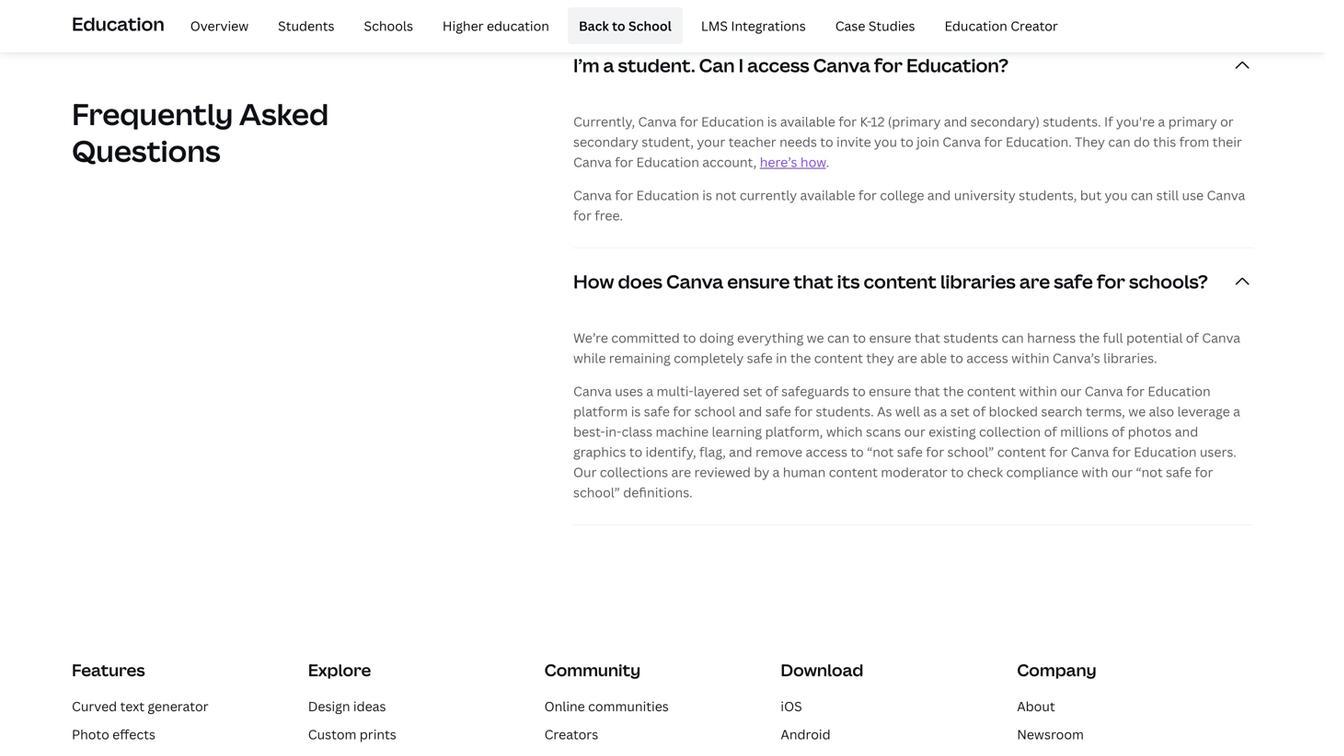 Task type: describe. For each thing, give the bounding box(es) containing it.
best-
[[573, 423, 605, 441]]

of up existing
[[973, 403, 986, 420]]

canva's
[[1053, 349, 1100, 367]]

for down users.
[[1195, 464, 1213, 481]]

for up free.
[[615, 187, 633, 204]]

university
[[954, 187, 1016, 204]]

0 horizontal spatial school"
[[573, 484, 620, 501]]

ensure inside canva uses a multi-layered set of safeguards to ensure that the content within our canva for education platform is safe for school and safe for students. as well as a set of blocked search terms, we also leverage a best-in-class machine learning platform, which scans our existing collection of millions of photos and graphics to identify, flag, and remove access to "not safe for school" content for canva for education users. our collections are reviewed by a human content moderator to check compliance with our "not safe for school" definitions.
[[869, 383, 911, 400]]

custom prints link
[[308, 726, 396, 743]]

flag,
[[699, 443, 726, 461]]

are inside canva uses a multi-layered set of safeguards to ensure that the content within our canva for education platform is safe for school and safe for students. as well as a set of blocked search terms, we also leverage a best-in-class machine learning platform, which scans our existing collection of millions of photos and graphics to identify, flag, and remove access to "not safe for school" content for canva for education users. our collections are reviewed by a human content moderator to check compliance with our "not safe for school" definitions.
[[671, 464, 691, 481]]

and inside currently, canva for education is available for k-12 (primary and secondary) students. if you're a primary or secondary student, your teacher needs to invite you to join canva for education. they can do this from their canva for education account,
[[944, 113, 967, 130]]

generator
[[148, 698, 208, 715]]

studies
[[868, 17, 915, 34]]

design ideas
[[308, 698, 386, 715]]

download
[[781, 659, 863, 682]]

for down secondary
[[615, 153, 633, 171]]

to left join
[[900, 133, 914, 151]]

.
[[826, 153, 829, 171]]

to up the '.'
[[820, 133, 833, 151]]

custom prints
[[308, 726, 396, 743]]

a inside currently, canva for education is available for k-12 (primary and secondary) students. if you're a primary or secondary student, your teacher needs to invite you to join canva for education. they can do this from their canva for education account,
[[1158, 113, 1165, 130]]

in
[[776, 349, 787, 367]]

of down search
[[1044, 423, 1057, 441]]

college
[[880, 187, 924, 204]]

higher education
[[443, 17, 549, 34]]

layered
[[694, 383, 740, 400]]

a right leverage
[[1233, 403, 1240, 420]]

multi-
[[656, 383, 694, 400]]

or
[[1220, 113, 1234, 130]]

case studies
[[835, 17, 915, 34]]

can left harness
[[1002, 329, 1024, 347]]

custom
[[308, 726, 356, 743]]

k-
[[860, 113, 871, 130]]

we're committed to doing everything we can to ensure that students can harness the full potential of canva while remaining completely safe in the content they are able to access within canva's libraries.
[[573, 329, 1240, 367]]

currently, canva for education is available for k-12 (primary and secondary) students. if you're a primary or secondary student, your teacher needs to invite you to join canva for education. they can do this from their canva for education account,
[[573, 113, 1242, 171]]

does
[[618, 269, 662, 294]]

millions
[[1060, 423, 1109, 441]]

lms integrations link
[[690, 7, 817, 44]]

safe down multi- at the bottom
[[644, 403, 670, 420]]

search
[[1041, 403, 1083, 420]]

for up full
[[1097, 269, 1125, 294]]

uses
[[615, 383, 643, 400]]

ios link
[[781, 698, 802, 715]]

menu bar containing overview
[[172, 7, 1069, 44]]

not
[[715, 187, 737, 204]]

can
[[699, 53, 735, 78]]

to inside menu bar
[[612, 17, 625, 34]]

completely
[[674, 349, 744, 367]]

to left the doing
[[683, 329, 696, 347]]

ideas
[[353, 698, 386, 715]]

for left free.
[[573, 207, 592, 224]]

higher education link
[[431, 7, 560, 44]]

0 vertical spatial the
[[1079, 329, 1100, 347]]

are inside we're committed to doing everything we can to ensure that students can harness the full potential of canva while remaining completely safe in the content they are able to access within canva's libraries.
[[897, 349, 917, 367]]

use
[[1182, 187, 1204, 204]]

for down existing
[[926, 443, 944, 461]]

content up blocked
[[967, 383, 1016, 400]]

needs
[[779, 133, 817, 151]]

canva up free.
[[573, 187, 612, 204]]

primary
[[1168, 113, 1217, 130]]

school
[[628, 17, 672, 34]]

safe inside we're committed to doing everything we can to ensure that students can harness the full potential of canva while remaining completely safe in the content they are able to access within canva's libraries.
[[747, 349, 773, 367]]

newsroom link
[[1017, 726, 1084, 743]]

1 vertical spatial our
[[904, 423, 925, 441]]

student,
[[642, 133, 694, 151]]

explore
[[308, 659, 371, 682]]

photo effects link
[[72, 726, 155, 743]]

teacher
[[728, 133, 776, 151]]

and up the learning
[[739, 403, 762, 420]]

a right 'uses' at the left bottom
[[646, 383, 653, 400]]

for up student,
[[680, 113, 698, 130]]

frequently
[[72, 94, 233, 134]]

content down collection
[[997, 443, 1046, 461]]

overview
[[190, 17, 249, 34]]

ios
[[781, 698, 802, 715]]

available inside currently, canva for education is available for k-12 (primary and secondary) students. if you're a primary or secondary student, your teacher needs to invite you to join canva for education. they can do this from their canva for education account,
[[780, 113, 835, 130]]

canva uses a multi-layered set of safeguards to ensure that the content within our canva for education platform is safe for school and safe for students. as well as a set of blocked search terms, we also leverage a best-in-class machine learning platform, which scans our existing collection of millions of photos and graphics to identify, flag, and remove access to "not safe for school" content for canva for education users. our collections are reviewed by a human content moderator to check compliance with our "not safe for school" definitions.
[[573, 383, 1240, 501]]

canva down secondary
[[573, 153, 612, 171]]

as
[[923, 403, 937, 420]]

remove
[[755, 443, 802, 461]]

is inside canva uses a multi-layered set of safeguards to ensure that the content within our canva for education platform is safe for school and safe for students. as well as a set of blocked search terms, we also leverage a best-in-class machine learning platform, which scans our existing collection of millions of photos and graphics to identify, flag, and remove access to "not safe for school" content for canva for education users. our collections are reviewed by a human content moderator to check compliance with our "not safe for school" definitions.
[[631, 403, 641, 420]]

platform
[[573, 403, 628, 420]]

education.
[[1006, 133, 1072, 151]]

content inside we're committed to doing everything we can to ensure that students can harness the full potential of canva while remaining completely safe in the content they are able to access within canva's libraries.
[[814, 349, 863, 367]]

to left check
[[951, 464, 964, 481]]

to down which
[[851, 443, 864, 461]]

access inside canva uses a multi-layered set of safeguards to ensure that the content within our canva for education platform is safe for school and safe for students. as well as a set of blocked search terms, we also leverage a best-in-class machine learning platform, which scans our existing collection of millions of photos and graphics to identify, flag, and remove access to "not safe for school" content for canva for education users. our collections are reviewed by a human content moderator to check compliance with our "not safe for school" definitions.
[[806, 443, 847, 461]]

access inside we're committed to doing everything we can to ensure that students can harness the full potential of canva while remaining completely safe in the content they are able to access within canva's libraries.
[[966, 349, 1008, 367]]

to down class
[[629, 443, 642, 461]]

that inside dropdown button
[[794, 269, 833, 294]]

of down terms,
[[1112, 423, 1125, 441]]

questions
[[72, 131, 220, 171]]

1 horizontal spatial school"
[[947, 443, 994, 461]]

0 horizontal spatial "not
[[867, 443, 894, 461]]

definitions.
[[623, 484, 693, 501]]

i'm a student. can i access canva for education? button
[[573, 32, 1253, 99]]

our
[[573, 464, 597, 481]]

education inside "canva for education is not currently available for college and university students, but you can still use canva for free."
[[636, 187, 699, 204]]

back to school link
[[568, 7, 683, 44]]

students. inside canva uses a multi-layered set of safeguards to ensure that the content within our canva for education platform is safe for school and safe for students. as well as a set of blocked search terms, we also leverage a best-in-class machine learning platform, which scans our existing collection of millions of photos and graphics to identify, flag, and remove access to "not safe for school" content for canva for education users. our collections are reviewed by a human content moderator to check compliance with our "not safe for school" definitions.
[[816, 403, 874, 420]]

for up compliance
[[1049, 443, 1068, 461]]

1 vertical spatial "not
[[1136, 464, 1163, 481]]

student.
[[618, 53, 695, 78]]

text
[[120, 698, 144, 715]]

online communities
[[544, 698, 669, 715]]

about link
[[1017, 698, 1055, 715]]

for down photos
[[1112, 443, 1131, 461]]

lms
[[701, 17, 728, 34]]

0 horizontal spatial set
[[743, 383, 762, 400]]

for down studies
[[874, 53, 903, 78]]

for up machine
[[673, 403, 691, 420]]

blocked
[[989, 403, 1038, 420]]

back to school
[[579, 17, 672, 34]]

doing
[[699, 329, 734, 347]]

canva up with
[[1071, 443, 1109, 461]]

students. inside currently, canva for education is available for k-12 (primary and secondary) students. if you're a primary or secondary student, your teacher needs to invite you to join canva for education. they can do this from their canva for education account,
[[1043, 113, 1101, 130]]

graphics
[[573, 443, 626, 461]]

currently
[[740, 187, 797, 204]]

online
[[544, 698, 585, 715]]

safe up moderator
[[897, 443, 923, 461]]

creators link
[[544, 726, 598, 743]]

canva inside we're committed to doing everything we can to ensure that students can harness the full potential of canva while remaining completely safe in the content they are able to access within canva's libraries.
[[1202, 329, 1240, 347]]

for left college
[[858, 187, 877, 204]]

available inside "canva for education is not currently available for college and university students, but you can still use canva for free."
[[800, 187, 855, 204]]

we inside we're committed to doing everything we can to ensure that students can harness the full potential of canva while remaining completely safe in the content they are able to access within canva's libraries.
[[807, 329, 824, 347]]

its
[[837, 269, 860, 294]]

of inside we're committed to doing everything we can to ensure that students can harness the full potential of canva while remaining completely safe in the content they are able to access within canva's libraries.
[[1186, 329, 1199, 347]]

ensure inside we're committed to doing everything we can to ensure that students can harness the full potential of canva while remaining completely safe in the content they are able to access within canva's libraries.
[[869, 329, 911, 347]]

they
[[1075, 133, 1105, 151]]

join
[[917, 133, 939, 151]]

curved
[[72, 698, 117, 715]]

of down 'in'
[[765, 383, 778, 400]]

canva up platform
[[573, 383, 612, 400]]

design
[[308, 698, 350, 715]]

can down its
[[827, 329, 850, 347]]

photo
[[72, 726, 109, 743]]

can inside "canva for education is not currently available for college and university students, but you can still use canva for free."
[[1131, 187, 1153, 204]]

learning
[[712, 423, 762, 441]]



Task type: locate. For each thing, give the bounding box(es) containing it.
the inside canva uses a multi-layered set of safeguards to ensure that the content within our canva for education platform is safe for school and safe for students. as well as a set of blocked search terms, we also leverage a best-in-class machine learning platform, which scans our existing collection of millions of photos and graphics to identify, flag, and remove access to "not safe for school" content for canva for education users. our collections are reviewed by a human content moderator to check compliance with our "not safe for school" definitions.
[[943, 383, 964, 400]]

a right as
[[940, 403, 947, 420]]

2 vertical spatial the
[[943, 383, 964, 400]]

2 horizontal spatial are
[[1019, 269, 1050, 294]]

safe down photos
[[1166, 464, 1192, 481]]

their
[[1212, 133, 1242, 151]]

company
[[1017, 659, 1096, 682]]

and down the learning
[[729, 443, 752, 461]]

we right everything at right
[[807, 329, 824, 347]]

to right the back
[[612, 17, 625, 34]]

can left still
[[1131, 187, 1153, 204]]

0 vertical spatial students.
[[1043, 113, 1101, 130]]

the down 'able'
[[943, 383, 964, 400]]

photos
[[1128, 423, 1172, 441]]

frequently asked questions
[[72, 94, 329, 171]]

how
[[800, 153, 826, 171]]

they
[[866, 349, 894, 367]]

secondary
[[573, 133, 638, 151]]

0 vertical spatial set
[[743, 383, 762, 400]]

within inside canva uses a multi-layered set of safeguards to ensure that the content within our canva for education platform is safe for school and safe for students. as well as a set of blocked search terms, we also leverage a best-in-class machine learning platform, which scans our existing collection of millions of photos and graphics to identify, flag, and remove access to "not safe for school" content for canva for education users. our collections are reviewed by a human content moderator to check compliance with our "not safe for school" definitions.
[[1019, 383, 1057, 400]]

community
[[544, 659, 641, 682]]

invite
[[836, 133, 871, 151]]

we inside canva uses a multi-layered set of safeguards to ensure that the content within our canva for education platform is safe for school and safe for students. as well as a set of blocked search terms, we also leverage a best-in-class machine learning platform, which scans our existing collection of millions of photos and graphics to identify, flag, and remove access to "not safe for school" content for canva for education users. our collections are reviewed by a human content moderator to check compliance with our "not safe for school" definitions.
[[1128, 403, 1146, 420]]

secondary)
[[970, 113, 1040, 130]]

canva for education is not currently available for college and university students, but you can still use canva for free.
[[573, 187, 1245, 224]]

and down leverage
[[1175, 423, 1198, 441]]

collections
[[600, 464, 668, 481]]

you
[[874, 133, 897, 151], [1105, 187, 1128, 204]]

students link
[[267, 7, 346, 44]]

0 vertical spatial ensure
[[727, 269, 790, 294]]

safe up platform,
[[765, 403, 791, 420]]

canva up student,
[[638, 113, 677, 130]]

available
[[780, 113, 835, 130], [800, 187, 855, 204]]

that inside canva uses a multi-layered set of safeguards to ensure that the content within our canva for education platform is safe for school and safe for students. as well as a set of blocked search terms, we also leverage a best-in-class machine learning platform, which scans our existing collection of millions of photos and graphics to identify, flag, and remove access to "not safe for school" content for canva for education users. our collections are reviewed by a human content moderator to check compliance with our "not safe for school" definitions.
[[914, 383, 940, 400]]

terms,
[[1086, 403, 1125, 420]]

1 vertical spatial school"
[[573, 484, 620, 501]]

canva up terms,
[[1085, 383, 1123, 400]]

students. up they
[[1043, 113, 1101, 130]]

and right college
[[927, 187, 951, 204]]

about
[[1017, 698, 1055, 715]]

students
[[278, 17, 334, 34]]

i'm
[[573, 53, 599, 78]]

existing
[[929, 423, 976, 441]]

1 vertical spatial access
[[966, 349, 1008, 367]]

1 vertical spatial we
[[1128, 403, 1146, 420]]

2 horizontal spatial our
[[1111, 464, 1133, 481]]

education
[[72, 11, 164, 36], [945, 17, 1007, 34], [701, 113, 764, 130], [636, 153, 699, 171], [636, 187, 699, 204], [1148, 383, 1211, 400], [1134, 443, 1197, 461]]

here's how .
[[760, 153, 829, 171]]

scans
[[866, 423, 901, 441]]

students.
[[1043, 113, 1101, 130], [816, 403, 874, 420]]

content right its
[[864, 269, 936, 294]]

to up which
[[852, 383, 866, 400]]

can inside currently, canva for education is available for k-12 (primary and secondary) students. if you're a primary or secondary student, your teacher needs to invite you to join canva for education. they can do this from their canva for education account,
[[1108, 133, 1131, 151]]

online communities link
[[544, 698, 669, 715]]

school" down our
[[573, 484, 620, 501]]

content inside how does canva ensure that its content libraries are safe for schools? dropdown button
[[864, 269, 936, 294]]

account,
[[702, 153, 757, 171]]

libraries
[[940, 269, 1016, 294]]

education inside menu bar
[[945, 17, 1007, 34]]

menu bar
[[172, 7, 1069, 44]]

1 horizontal spatial "not
[[1136, 464, 1163, 481]]

content up safeguards
[[814, 349, 863, 367]]

access right the i
[[747, 53, 809, 78]]

for down libraries.
[[1126, 383, 1145, 400]]

committed
[[611, 329, 680, 347]]

here's
[[760, 153, 797, 171]]

that up 'able'
[[915, 329, 940, 347]]

1 horizontal spatial we
[[1128, 403, 1146, 420]]

0 vertical spatial school"
[[947, 443, 994, 461]]

0 vertical spatial available
[[780, 113, 835, 130]]

higher
[[443, 17, 484, 34]]

you inside currently, canva for education is available for k-12 (primary and secondary) students. if you're a primary or secondary student, your teacher needs to invite you to join canva for education. they can do this from their canva for education account,
[[874, 133, 897, 151]]

do
[[1134, 133, 1150, 151]]

are down "identify,"
[[671, 464, 691, 481]]

0 vertical spatial within
[[1011, 349, 1049, 367]]

students,
[[1019, 187, 1077, 204]]

check
[[967, 464, 1003, 481]]

ensure up as on the bottom
[[869, 383, 911, 400]]

1 horizontal spatial you
[[1105, 187, 1128, 204]]

are left 'able'
[[897, 349, 917, 367]]

everything
[[737, 329, 804, 347]]

case
[[835, 17, 865, 34]]

canva down case
[[813, 53, 870, 78]]

is inside currently, canva for education is available for k-12 (primary and secondary) students. if you're a primary or secondary student, your teacher needs to invite you to join canva for education. they can do this from their canva for education account,
[[767, 113, 777, 130]]

access down which
[[806, 443, 847, 461]]

we up photos
[[1128, 403, 1146, 420]]

1 horizontal spatial set
[[950, 403, 970, 420]]

users.
[[1200, 443, 1237, 461]]

1 vertical spatial you
[[1105, 187, 1128, 204]]

ensure up they at the top of the page
[[869, 329, 911, 347]]

"not down "scans"
[[867, 443, 894, 461]]

how
[[573, 269, 614, 294]]

1 vertical spatial set
[[950, 403, 970, 420]]

a right by
[[772, 464, 780, 481]]

is up teacher
[[767, 113, 777, 130]]

1 horizontal spatial is
[[702, 187, 712, 204]]

that left its
[[794, 269, 833, 294]]

access down the students at top right
[[966, 349, 1008, 367]]

you right but
[[1105, 187, 1128, 204]]

is up class
[[631, 403, 641, 420]]

"not down photos
[[1136, 464, 1163, 481]]

can
[[1108, 133, 1131, 151], [1131, 187, 1153, 204], [827, 329, 850, 347], [1002, 329, 1024, 347]]

2 horizontal spatial is
[[767, 113, 777, 130]]

back
[[579, 17, 609, 34]]

asked
[[239, 94, 329, 134]]

your
[[697, 133, 725, 151]]

i'm a student. can i access canva for education?
[[573, 53, 1009, 78]]

canva right use
[[1207, 187, 1245, 204]]

content down which
[[829, 464, 878, 481]]

school"
[[947, 443, 994, 461], [573, 484, 620, 501]]

ensure up everything at right
[[727, 269, 790, 294]]

within
[[1011, 349, 1049, 367], [1019, 383, 1057, 400]]

newsroom
[[1017, 726, 1084, 743]]

12
[[871, 113, 885, 130]]

students. up which
[[816, 403, 874, 420]]

0 vertical spatial our
[[1060, 383, 1082, 400]]

our up search
[[1060, 383, 1082, 400]]

and right (primary
[[944, 113, 967, 130]]

safeguards
[[781, 383, 849, 400]]

effects
[[112, 726, 155, 743]]

can left do at the top of the page
[[1108, 133, 1131, 151]]

a right i'm
[[603, 53, 614, 78]]

2 vertical spatial that
[[914, 383, 940, 400]]

canva right join
[[942, 133, 981, 151]]

2 vertical spatial are
[[671, 464, 691, 481]]

school" up check
[[947, 443, 994, 461]]

school
[[694, 403, 736, 420]]

within inside we're committed to doing everything we can to ensure that students can harness the full potential of canva while remaining completely safe in the content they are able to access within canva's libraries.
[[1011, 349, 1049, 367]]

that up as
[[914, 383, 940, 400]]

1 vertical spatial are
[[897, 349, 917, 367]]

1 vertical spatial that
[[915, 329, 940, 347]]

a inside dropdown button
[[603, 53, 614, 78]]

which
[[826, 423, 863, 441]]

1 vertical spatial available
[[800, 187, 855, 204]]

safe inside dropdown button
[[1054, 269, 1093, 294]]

leverage
[[1177, 403, 1230, 420]]

safe
[[1054, 269, 1093, 294], [747, 349, 773, 367], [644, 403, 670, 420], [765, 403, 791, 420], [897, 443, 923, 461], [1166, 464, 1192, 481]]

0 horizontal spatial is
[[631, 403, 641, 420]]

2 vertical spatial access
[[806, 443, 847, 461]]

0 vertical spatial are
[[1019, 269, 1050, 294]]

0 vertical spatial "not
[[867, 443, 894, 461]]

education
[[487, 17, 549, 34]]

is inside "canva for education is not currently available for college and university students, but you can still use canva for free."
[[702, 187, 712, 204]]

are inside dropdown button
[[1019, 269, 1050, 294]]

harness
[[1027, 329, 1076, 347]]

communities
[[588, 698, 669, 715]]

1 vertical spatial is
[[702, 187, 712, 204]]

our down well
[[904, 423, 925, 441]]

curved text generator link
[[72, 698, 208, 715]]

potential
[[1126, 329, 1183, 347]]

our right with
[[1111, 464, 1133, 481]]

the left full
[[1079, 329, 1100, 347]]

and inside "canva for education is not currently available for college and university students, but you can still use canva for free."
[[927, 187, 951, 204]]

reviewed
[[694, 464, 751, 481]]

schools
[[364, 17, 413, 34]]

to right 'able'
[[950, 349, 963, 367]]

from
[[1179, 133, 1209, 151]]

1 vertical spatial within
[[1019, 383, 1057, 400]]

but
[[1080, 187, 1102, 204]]

to down its
[[853, 329, 866, 347]]

class
[[622, 423, 652, 441]]

education creator
[[945, 17, 1058, 34]]

0 horizontal spatial students.
[[816, 403, 874, 420]]

for down secondary)
[[984, 133, 1002, 151]]

access inside dropdown button
[[747, 53, 809, 78]]

case studies link
[[824, 7, 926, 44]]

design ideas link
[[308, 698, 386, 715]]

a up this
[[1158, 113, 1165, 130]]

that inside we're committed to doing everything we can to ensure that students can harness the full potential of canva while remaining completely safe in the content they are able to access within canva's libraries.
[[915, 329, 940, 347]]

0 vertical spatial is
[[767, 113, 777, 130]]

0 vertical spatial that
[[794, 269, 833, 294]]

1 vertical spatial ensure
[[869, 329, 911, 347]]

"not
[[867, 443, 894, 461], [1136, 464, 1163, 481]]

0 vertical spatial access
[[747, 53, 809, 78]]

safe left 'in'
[[747, 349, 773, 367]]

within up search
[[1019, 383, 1057, 400]]

content
[[864, 269, 936, 294], [814, 349, 863, 367], [967, 383, 1016, 400], [997, 443, 1046, 461], [829, 464, 878, 481]]

2 vertical spatial ensure
[[869, 383, 911, 400]]

canva right potential
[[1202, 329, 1240, 347]]

2 vertical spatial is
[[631, 403, 641, 420]]

identify,
[[646, 443, 696, 461]]

1 horizontal spatial students.
[[1043, 113, 1101, 130]]

ensure inside dropdown button
[[727, 269, 790, 294]]

0 horizontal spatial you
[[874, 133, 897, 151]]

you inside "canva for education is not currently available for college and university students, but you can still use canva for free."
[[1105, 187, 1128, 204]]

here's how link
[[760, 153, 826, 171]]

1 horizontal spatial the
[[943, 383, 964, 400]]

you down 12
[[874, 133, 897, 151]]

available down the '.'
[[800, 187, 855, 204]]

free.
[[595, 207, 623, 224]]

0 horizontal spatial the
[[790, 349, 811, 367]]

prints
[[360, 726, 396, 743]]

able
[[920, 349, 947, 367]]

0 horizontal spatial we
[[807, 329, 824, 347]]

of right potential
[[1186, 329, 1199, 347]]

is left not
[[702, 187, 712, 204]]

the right 'in'
[[790, 349, 811, 367]]

for left 'k-'
[[838, 113, 857, 130]]

1 vertical spatial the
[[790, 349, 811, 367]]

1 horizontal spatial are
[[897, 349, 917, 367]]

set up existing
[[950, 403, 970, 420]]

0 vertical spatial you
[[874, 133, 897, 151]]

still
[[1156, 187, 1179, 204]]

libraries.
[[1103, 349, 1157, 367]]

0 horizontal spatial are
[[671, 464, 691, 481]]

for
[[874, 53, 903, 78], [680, 113, 698, 130], [838, 113, 857, 130], [984, 133, 1002, 151], [615, 153, 633, 171], [615, 187, 633, 204], [858, 187, 877, 204], [573, 207, 592, 224], [1097, 269, 1125, 294], [1126, 383, 1145, 400], [673, 403, 691, 420], [794, 403, 813, 420], [926, 443, 944, 461], [1049, 443, 1068, 461], [1112, 443, 1131, 461], [1195, 464, 1213, 481]]

1 horizontal spatial our
[[1060, 383, 1082, 400]]

0 horizontal spatial our
[[904, 423, 925, 441]]

2 horizontal spatial the
[[1079, 329, 1100, 347]]

set right layered
[[743, 383, 762, 400]]

1 vertical spatial students.
[[816, 403, 874, 420]]

for up platform,
[[794, 403, 813, 420]]

compliance
[[1006, 464, 1078, 481]]

canva right does on the left top of the page
[[666, 269, 723, 294]]

in-
[[605, 423, 622, 441]]

this
[[1153, 133, 1176, 151]]

available up needs
[[780, 113, 835, 130]]

2 vertical spatial our
[[1111, 464, 1133, 481]]

safe up harness
[[1054, 269, 1093, 294]]

with
[[1082, 464, 1108, 481]]

while
[[573, 349, 606, 367]]

0 vertical spatial we
[[807, 329, 824, 347]]

(primary
[[888, 113, 941, 130]]



Task type: vqa. For each thing, say whether or not it's contained in the screenshot.
THE TRASH LINK in the left of the page
no



